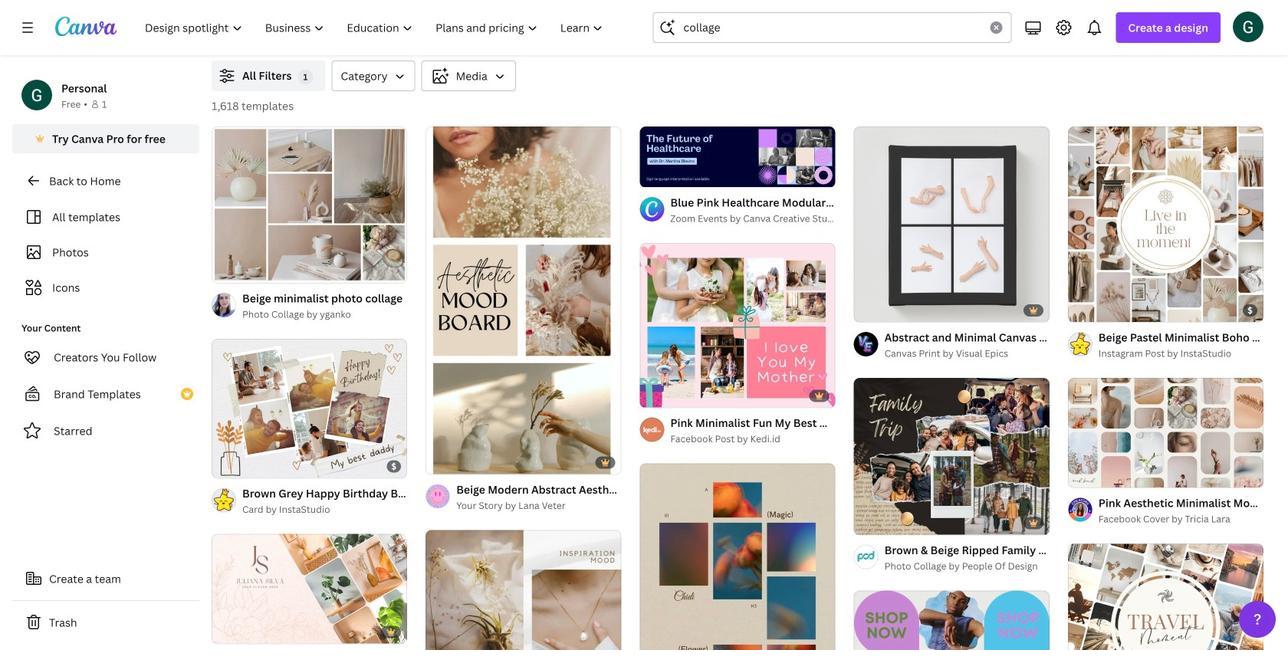 Task type: locate. For each thing, give the bounding box(es) containing it.
blue pink healthcare modular objects zoom events header image
[[640, 126, 836, 188]]

brown grey happy birthday best daddy card landscape image
[[212, 339, 407, 478]]

brown & beige ripped family photo collage image
[[854, 378, 1050, 535]]

1 filter options selected element
[[298, 69, 313, 85]]

None search field
[[653, 12, 1012, 43]]

green, pink, and blue y2k geometric photo collage instagram post image
[[854, 591, 1050, 651]]

Search search field
[[684, 13, 981, 42]]

beige white aesthetic moodboard photo collage instagram story image
[[426, 531, 622, 651]]

top level navigation element
[[135, 12, 616, 43]]

beige pastel minimalist boho live in the moment  photo collage instagram post image
[[1068, 127, 1264, 322]]



Task type: describe. For each thing, give the bounding box(es) containing it.
abstract and minimal canvas print image
[[854, 127, 1050, 322]]

beige minimalist photo collage image
[[212, 127, 407, 283]]

aesthetic creamy floral with line art facebook cover image
[[212, 534, 407, 644]]

beige brown minimalist travel moment photo collage facebook post image
[[1068, 544, 1264, 651]]

pink minimalist fun my best mother memories photo collage facebook post image
[[640, 243, 836, 408]]

blue, orange & beige modern clean colorful collage poster image
[[640, 464, 836, 651]]

greg robinson image
[[1234, 11, 1264, 42]]

beige modern abstract aesthetic mood board photo collage instagram story image
[[426, 127, 622, 475]]

pink aesthetic minimalist mood board photo collage facebook cover image
[[1068, 378, 1264, 488]]



Task type: vqa. For each thing, say whether or not it's contained in the screenshot.
PINK AESTHETIC MINIMALIST MOOD BOARD PHOTO COLLAGE FACEBOOK COVER
yes



